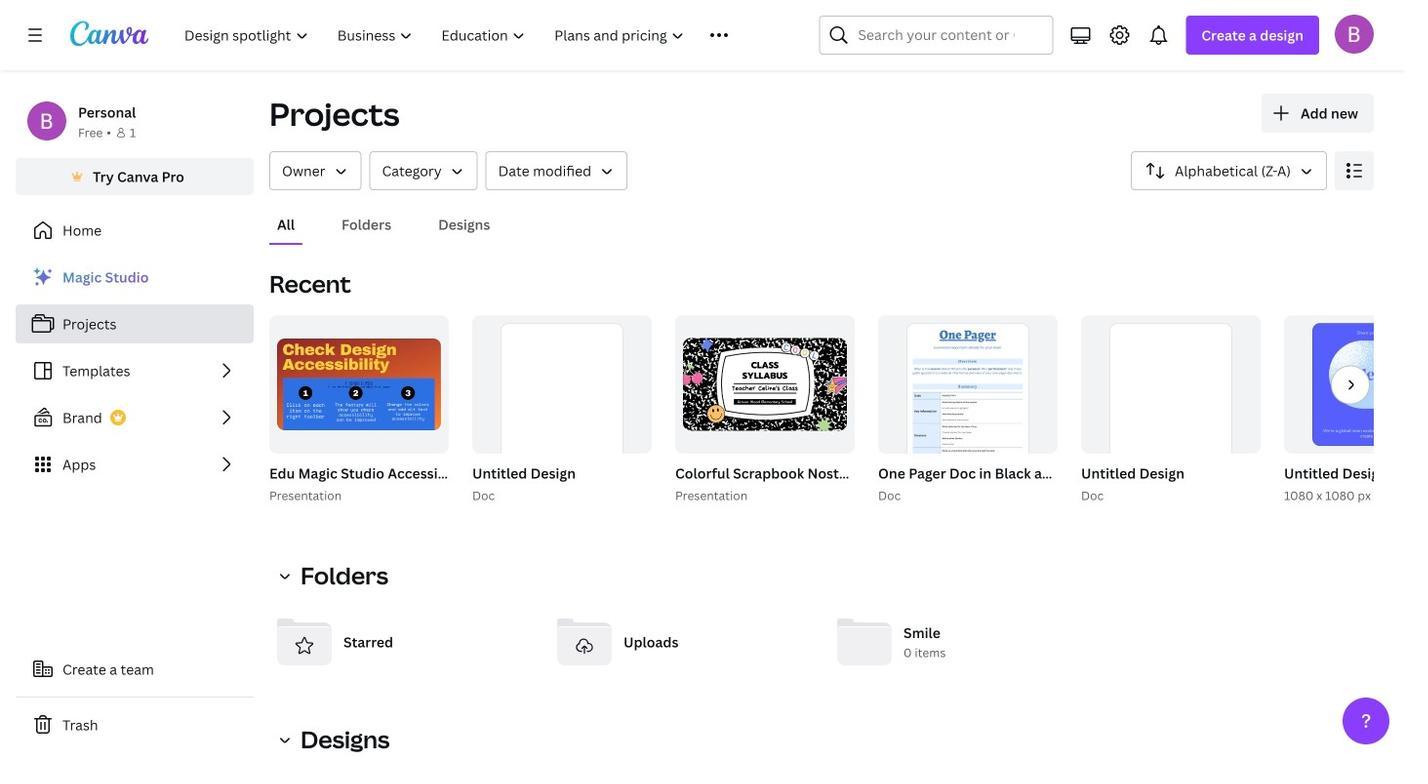 Task type: describe. For each thing, give the bounding box(es) containing it.
Date modified button
[[486, 151, 628, 190]]

Owner button
[[269, 151, 362, 190]]

6 group from the left
[[675, 315, 855, 454]]

12 group from the left
[[1284, 315, 1405, 454]]

Sort by button
[[1131, 151, 1327, 190]]

5 group from the left
[[671, 315, 1168, 506]]

1 group from the left
[[265, 315, 634, 506]]

3 group from the left
[[468, 315, 652, 506]]

4 group from the left
[[472, 315, 652, 497]]

Search search field
[[858, 17, 1014, 54]]

8 group from the left
[[878, 315, 1058, 497]]



Task type: vqa. For each thing, say whether or not it's contained in the screenshot.
create for Create a team
no



Task type: locate. For each thing, give the bounding box(es) containing it.
group
[[265, 315, 634, 506], [269, 315, 449, 454], [468, 315, 652, 506], [472, 315, 652, 497], [671, 315, 1168, 506], [675, 315, 855, 454], [874, 315, 1378, 506], [878, 315, 1058, 497], [1077, 315, 1261, 506], [1081, 315, 1261, 497], [1280, 315, 1405, 506], [1284, 315, 1405, 454]]

7 group from the left
[[874, 315, 1378, 506]]

Category button
[[369, 151, 478, 190]]

11 group from the left
[[1280, 315, 1405, 506]]

None search field
[[819, 16, 1053, 55]]

list
[[16, 258, 254, 484]]

10 group from the left
[[1081, 315, 1261, 497]]

2 group from the left
[[269, 315, 449, 454]]

bob builder image
[[1335, 14, 1374, 53]]

9 group from the left
[[1077, 315, 1261, 506]]

region
[[269, 755, 1374, 760]]

top level navigation element
[[172, 16, 772, 55], [172, 16, 772, 55]]



